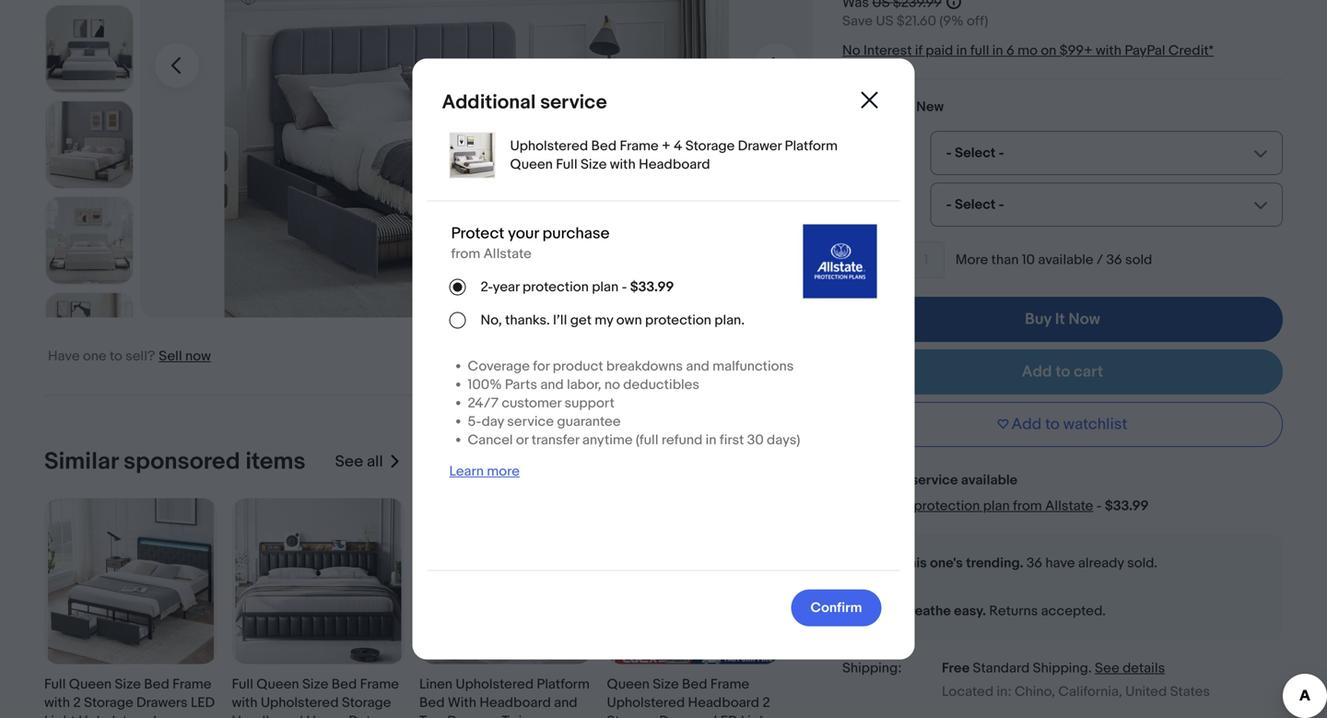Task type: vqa. For each thing, say whether or not it's contained in the screenshot.
Self
no



Task type: describe. For each thing, give the bounding box(es) containing it.
no interest if paid in full in 6 mo on $99+ with paypal credit* link
[[843, 42, 1214, 59]]

add to watchlist button
[[843, 402, 1283, 447]]

shipping
[[1033, 660, 1089, 677]]

$33.99
[[1105, 498, 1149, 515]]

upholstered inside "linen upholstered platform bed with headboard and two drawers twin"
[[456, 676, 534, 693]]

picture 4 of 27 image
[[46, 102, 133, 188]]

1 in from the left
[[957, 42, 968, 59]]

to for add to watchlist
[[1046, 415, 1060, 434]]

upholstered bed frame + 4 storage drawer platform queen full size with headboard - picture 1 of 27 image
[[140, 0, 813, 318]]

$21.60
[[897, 13, 937, 30]]

breathe
[[902, 603, 951, 620]]

linen upholstered platform bed with headboard and two drawers twin link
[[419, 498, 592, 718]]

paid
[[926, 42, 954, 59]]

drawers for upholstered
[[660, 713, 711, 718]]

with details__icon image for breathe
[[863, 602, 881, 621]]

feedback on our suggestions
[[620, 448, 780, 462]]

year
[[884, 498, 911, 515]]

us
[[876, 13, 894, 30]]

queen for upholstered
[[257, 676, 299, 693]]

with for full queen size bed frame with 2 storage drawers led light upholster
[[44, 695, 70, 711]]

free
[[942, 660, 970, 677]]

two
[[419, 713, 444, 718]]

queen inside queen size bed frame upholstered headboard 2 storage drawers led lig
[[607, 676, 650, 693]]

states
[[1171, 684, 1211, 700]]

frame for full queen size bed frame with upholstered storage headboard heavy du
[[360, 676, 399, 693]]

add to cart link
[[843, 350, 1283, 395]]

bed for linen upholstered platform bed with headboard and two drawers twin
[[419, 695, 445, 711]]

full for full queen size bed frame with 2 storage drawers led light upholster
[[44, 676, 66, 693]]

with
[[448, 695, 477, 711]]

size inside queen size bed frame upholstered headboard 2 storage drawers led lig
[[653, 676, 679, 693]]

interest
[[864, 42, 912, 59]]

full queen size bed frame with upholstered storage headboard heavy du link
[[232, 498, 405, 718]]

queen for 2
[[69, 676, 112, 693]]

buy
[[1025, 310, 1052, 329]]

sell now link
[[159, 348, 211, 365]]

have one to sell? sell now
[[48, 348, 211, 365]]

twin
[[502, 713, 530, 718]]

add to cart
[[1022, 362, 1104, 382]]

queen size bed frame upholstered headboard 2 storage drawers led lig link
[[607, 498, 780, 718]]

10
[[1022, 252, 1035, 268]]

in:
[[997, 684, 1012, 700]]

watchlist
[[1064, 415, 1128, 434]]

6
[[1007, 42, 1015, 59]]

confirm dialog
[[0, 0, 1328, 718]]

breathe easy. returns accepted.
[[902, 603, 1106, 620]]

0 horizontal spatial see
[[335, 452, 363, 472]]

see details link
[[1095, 660, 1166, 677]]

sell
[[159, 348, 182, 365]]

suggestions
[[713, 448, 780, 462]]

located
[[942, 684, 994, 700]]

our
[[693, 448, 711, 462]]

See all text field
[[335, 452, 383, 472]]

additional
[[843, 472, 908, 489]]

headboard for led
[[688, 695, 760, 711]]

and
[[554, 695, 578, 711]]

if
[[915, 42, 923, 59]]

frame for full queen size bed frame with 2 storage drawers led light upholster
[[173, 676, 212, 693]]

details
[[1123, 660, 1166, 677]]

similar sponsored items
[[44, 448, 306, 476]]

bed size
[[843, 197, 897, 213]]

full queen size bed frame with 2 storage drawers led light upholster link
[[44, 498, 217, 718]]

now
[[1069, 310, 1101, 329]]

bed for full queen size bed frame with upholstered storage headboard heavy du
[[332, 676, 357, 693]]

to right one
[[110, 348, 122, 365]]

storage for full queen size bed frame with 2 storage drawers led light upholster
[[84, 695, 133, 711]]

storage for full queen size bed frame with upholstered storage headboard heavy du
[[342, 695, 391, 711]]

accepted.
[[1041, 603, 1106, 620]]

full
[[971, 42, 990, 59]]

california,
[[1059, 684, 1123, 700]]

storage for queen size bed frame upholstered headboard 2 storage drawers led lig
[[607, 713, 656, 718]]

new
[[917, 99, 944, 115]]

shipping:
[[843, 660, 902, 677]]

from
[[1013, 498, 1043, 515]]

easy.
[[954, 603, 987, 620]]

it
[[1056, 310, 1065, 329]]

full queen size bed frame with upholstered storage headboard heavy du
[[232, 676, 399, 718]]

no interest if paid in full in 6 mo on $99+ with paypal credit*
[[843, 42, 1214, 59]]

picture 3 of 27 image
[[46, 6, 133, 92]]

sponsored
[[124, 448, 240, 476]]

more
[[956, 252, 989, 268]]

this one's trending. 36 have already sold.
[[902, 555, 1158, 572]]

cart
[[1074, 362, 1104, 382]]

size inside full queen size bed frame with 2 storage drawers led light upholster
[[115, 676, 141, 693]]

protection
[[914, 498, 980, 515]]

platform
[[537, 676, 590, 693]]

frame inside queen size bed frame upholstered headboard 2 storage drawers led lig
[[711, 676, 750, 693]]

buy it now
[[1025, 310, 1101, 329]]

available inside additional service available 2-year protection plan from allstate - $33.99
[[961, 472, 1018, 489]]



Task type: locate. For each thing, give the bounding box(es) containing it.
36
[[1107, 252, 1123, 268], [1027, 555, 1043, 572]]

bed
[[843, 197, 868, 213], [144, 676, 169, 693], [332, 676, 357, 693], [682, 676, 708, 693], [419, 695, 445, 711]]

1 horizontal spatial with
[[232, 695, 258, 711]]

upholstered inside full queen size bed frame with upholstered storage headboard heavy du
[[261, 695, 339, 711]]

bed inside queen size bed frame upholstered headboard 2 storage drawers led lig
[[682, 676, 708, 693]]

2 horizontal spatial queen
[[607, 676, 650, 693]]

already
[[1079, 555, 1125, 572]]

1 vertical spatial see
[[1095, 660, 1120, 677]]

add down 'add to cart' on the bottom
[[1012, 415, 1042, 434]]

0 horizontal spatial available
[[961, 472, 1018, 489]]

feedback
[[620, 448, 675, 462]]

drawers for frame
[[136, 695, 188, 711]]

light
[[44, 713, 75, 718]]

to left cart
[[1056, 362, 1071, 382]]

to for add to cart
[[1056, 362, 1071, 382]]

1 vertical spatial available
[[961, 472, 1018, 489]]

0 vertical spatial see
[[335, 452, 363, 472]]

2 full from the left
[[232, 676, 253, 693]]

storage inside queen size bed frame upholstered headboard 2 storage drawers led lig
[[607, 713, 656, 718]]

add
[[1022, 362, 1052, 382], [1012, 415, 1042, 434]]

(9%
[[940, 13, 964, 30]]

0 vertical spatial available
[[1038, 252, 1094, 268]]

see
[[335, 452, 363, 472], [1095, 660, 1120, 677]]

1 horizontal spatial queen
[[257, 676, 299, 693]]

on right mo
[[1041, 42, 1057, 59]]

0 horizontal spatial on
[[677, 448, 691, 462]]

add for add to watchlist
[[1012, 415, 1042, 434]]

1 horizontal spatial frame
[[360, 676, 399, 693]]

sold.
[[1128, 555, 1158, 572]]

1 horizontal spatial full
[[232, 676, 253, 693]]

0 vertical spatial with details__icon image
[[864, 552, 880, 575]]

upholstered up with
[[456, 676, 534, 693]]

frame inside full queen size bed frame with 2 storage drawers led light upholster
[[173, 676, 212, 693]]

with details__icon image for this
[[864, 552, 880, 575]]

2 horizontal spatial storage
[[607, 713, 656, 718]]

1 queen from the left
[[69, 676, 112, 693]]

Quantity: text field
[[908, 242, 945, 279]]

1 horizontal spatial in
[[993, 42, 1004, 59]]

0 vertical spatial add
[[1022, 362, 1052, 382]]

no
[[843, 42, 861, 59]]

3 frame from the left
[[711, 676, 750, 693]]

2 inside full queen size bed frame with 2 storage drawers led light upholster
[[73, 695, 81, 711]]

storage inside full queen size bed frame with 2 storage drawers led light upholster
[[84, 695, 133, 711]]

with inside full queen size bed frame with upholstered storage headboard heavy du
[[232, 695, 258, 711]]

queen inside full queen size bed frame with upholstered storage headboard heavy du
[[257, 676, 299, 693]]

2 inside queen size bed frame upholstered headboard 2 storage drawers led lig
[[763, 695, 771, 711]]

to left watchlist
[[1046, 415, 1060, 434]]

1 horizontal spatial headboard
[[480, 695, 551, 711]]

2-
[[872, 498, 884, 515]]

0 horizontal spatial drawers
[[136, 695, 188, 711]]

frame inside full queen size bed frame with upholstered storage headboard heavy du
[[360, 676, 399, 693]]

add inside "add to watchlist" button
[[1012, 415, 1042, 434]]

led
[[191, 695, 215, 711], [714, 713, 738, 718]]

/
[[1097, 252, 1104, 268]]

0 horizontal spatial led
[[191, 695, 215, 711]]

0 horizontal spatial upholstered
[[261, 695, 339, 711]]

add to watchlist
[[1012, 415, 1128, 434]]

0 horizontal spatial in
[[957, 42, 968, 59]]

2 2 from the left
[[763, 695, 771, 711]]

additional service available 2-year protection plan from allstate - $33.99
[[843, 472, 1149, 515]]

1 horizontal spatial on
[[1041, 42, 1057, 59]]

0 horizontal spatial queen
[[69, 676, 112, 693]]

paypal
[[1125, 42, 1166, 59]]

2 for headboard
[[763, 695, 771, 711]]

add left cart
[[1022, 362, 1052, 382]]

free standard shipping . see details located in: chino, california, united states
[[942, 660, 1211, 700]]

to
[[110, 348, 122, 365], [1056, 362, 1071, 382], [1046, 415, 1060, 434]]

queen
[[69, 676, 112, 693], [257, 676, 299, 693], [607, 676, 650, 693]]

drawers
[[136, 695, 188, 711], [448, 713, 499, 718], [660, 713, 711, 718]]

bed inside full queen size bed frame with upholstered storage headboard heavy du
[[332, 676, 357, 693]]

returns
[[990, 603, 1038, 620]]

1 horizontal spatial drawers
[[448, 713, 499, 718]]

headboard for twin
[[480, 695, 551, 711]]

drawers inside full queen size bed frame with 2 storage drawers led light upholster
[[136, 695, 188, 711]]

quantity:
[[843, 252, 901, 268]]

.
[[1089, 660, 1092, 677]]

1 horizontal spatial 2
[[763, 695, 771, 711]]

36 left have
[[1027, 555, 1043, 572]]

feedback on our suggestions link
[[620, 448, 780, 462]]

headboard inside queen size bed frame upholstered headboard 2 storage drawers led lig
[[688, 695, 760, 711]]

plan
[[983, 498, 1010, 515]]

headboard
[[480, 695, 551, 711], [688, 695, 760, 711], [232, 713, 303, 718]]

0 horizontal spatial full
[[44, 676, 66, 693]]

in left full
[[957, 42, 968, 59]]

1 vertical spatial add
[[1012, 415, 1042, 434]]

in left 6
[[993, 42, 1004, 59]]

1 vertical spatial 36
[[1027, 555, 1043, 572]]

buy it now link
[[843, 297, 1283, 342]]

with
[[1096, 42, 1122, 59], [44, 695, 70, 711], [232, 695, 258, 711]]

full inside full queen size bed frame with 2 storage drawers led light upholster
[[44, 676, 66, 693]]

size
[[871, 197, 897, 213], [115, 676, 141, 693], [302, 676, 329, 693], [653, 676, 679, 693]]

sold
[[1126, 252, 1153, 268]]

2 horizontal spatial drawers
[[660, 713, 711, 718]]

add for add to cart
[[1022, 362, 1052, 382]]

1 horizontal spatial storage
[[342, 695, 391, 711]]

upholstered
[[456, 676, 534, 693], [261, 695, 339, 711], [607, 695, 685, 711]]

to inside button
[[1046, 415, 1060, 434]]

led inside queen size bed frame upholstered headboard 2 storage drawers led lig
[[714, 713, 738, 718]]

confirm
[[811, 600, 862, 616]]

full for full queen size bed frame with upholstered storage headboard heavy du
[[232, 676, 253, 693]]

1 horizontal spatial 36
[[1107, 252, 1123, 268]]

headboard inside full queen size bed frame with upholstered storage headboard heavy du
[[232, 713, 303, 718]]

standard
[[973, 660, 1030, 677]]

have
[[1046, 555, 1075, 572]]

3 queen from the left
[[607, 676, 650, 693]]

bed inside full queen size bed frame with 2 storage drawers led light upholster
[[144, 676, 169, 693]]

with details__icon image left this
[[864, 552, 880, 575]]

0 horizontal spatial headboard
[[232, 713, 303, 718]]

credit*
[[1169, 42, 1214, 59]]

now
[[185, 348, 211, 365]]

linen upholstered platform bed with headboard and two drawers twin
[[419, 676, 590, 718]]

0 horizontal spatial 2
[[73, 695, 81, 711]]

size inside full queen size bed frame with upholstered storage headboard heavy du
[[302, 676, 329, 693]]

save
[[843, 13, 873, 30]]

confirm button
[[792, 590, 882, 626]]

with details__icon image
[[864, 552, 880, 575], [863, 602, 881, 621]]

0 horizontal spatial with
[[44, 695, 70, 711]]

service
[[911, 472, 958, 489]]

than
[[992, 252, 1019, 268]]

-
[[1097, 498, 1102, 515]]

with details__icon image right confirm
[[863, 602, 881, 621]]

1 frame from the left
[[173, 676, 212, 693]]

0 horizontal spatial 36
[[1027, 555, 1043, 572]]

1 horizontal spatial led
[[714, 713, 738, 718]]

2 frame from the left
[[360, 676, 399, 693]]

add inside add to cart link
[[1022, 362, 1052, 382]]

drawers inside queen size bed frame upholstered headboard 2 storage drawers led lig
[[660, 713, 711, 718]]

see all link
[[335, 448, 402, 476]]

storage inside full queen size bed frame with upholstered storage headboard heavy du
[[342, 695, 391, 711]]

heavy
[[306, 713, 346, 718]]

linen
[[419, 676, 453, 693]]

united
[[1126, 684, 1167, 700]]

condition: new
[[843, 99, 944, 115]]

one's
[[930, 555, 963, 572]]

0 vertical spatial 36
[[1107, 252, 1123, 268]]

on left our
[[677, 448, 691, 462]]

one
[[83, 348, 107, 365]]

1 horizontal spatial see
[[1095, 660, 1120, 677]]

2 for with
[[73, 695, 81, 711]]

drawers inside "linen upholstered platform bed with headboard and two drawers twin"
[[448, 713, 499, 718]]

with inside full queen size bed frame with 2 storage drawers led light upholster
[[44, 695, 70, 711]]

chino,
[[1015, 684, 1056, 700]]

led for frame
[[191, 695, 215, 711]]

2 horizontal spatial with
[[1096, 42, 1122, 59]]

1 vertical spatial with details__icon image
[[863, 602, 881, 621]]

upholstered up the heavy
[[261, 695, 339, 711]]

allstate
[[1046, 498, 1094, 515]]

see left all
[[335, 452, 363, 472]]

2 queen from the left
[[257, 676, 299, 693]]

upholstered right 'and'
[[607, 695, 685, 711]]

see inside free standard shipping . see details located in: chino, california, united states
[[1095, 660, 1120, 677]]

2 horizontal spatial frame
[[711, 676, 750, 693]]

led inside full queen size bed frame with 2 storage drawers led light upholster
[[191, 695, 215, 711]]

1 vertical spatial led
[[714, 713, 738, 718]]

2 in from the left
[[993, 42, 1004, 59]]

full inside full queen size bed frame with upholstered storage headboard heavy du
[[232, 676, 253, 693]]

36 right /
[[1107, 252, 1123, 268]]

see all
[[335, 452, 383, 472]]

2 horizontal spatial upholstered
[[607, 695, 685, 711]]

save us $21.60 (9% off)
[[843, 13, 989, 30]]

see right '.' at the right
[[1095, 660, 1120, 677]]

available left /
[[1038, 252, 1094, 268]]

items
[[246, 448, 306, 476]]

1 horizontal spatial available
[[1038, 252, 1094, 268]]

with for full queen size bed frame with upholstered storage headboard heavy du
[[232, 695, 258, 711]]

queen inside full queen size bed frame with 2 storage drawers led light upholster
[[69, 676, 112, 693]]

0 vertical spatial on
[[1041, 42, 1057, 59]]

0 vertical spatial led
[[191, 695, 215, 711]]

more than 10 available / 36 sold
[[956, 252, 1153, 268]]

bed for full queen size bed frame with 2 storage drawers led light upholster
[[144, 676, 169, 693]]

0 horizontal spatial frame
[[173, 676, 212, 693]]

led for upholstered
[[714, 713, 738, 718]]

1 full from the left
[[44, 676, 66, 693]]

upholstered inside queen size bed frame upholstered headboard 2 storage drawers led lig
[[607, 695, 685, 711]]

headboard inside "linen upholstered platform bed with headboard and two drawers twin"
[[480, 695, 551, 711]]

1 horizontal spatial upholstered
[[456, 676, 534, 693]]

1 2 from the left
[[73, 695, 81, 711]]

this
[[902, 555, 927, 572]]

queen size bed frame upholstered headboard 2 storage drawers led lig
[[607, 676, 772, 718]]

full queen size bed frame with 2 storage drawers led light upholster
[[44, 676, 215, 718]]

mo
[[1018, 42, 1038, 59]]

off)
[[967, 13, 989, 30]]

available up plan
[[961, 472, 1018, 489]]

0 horizontal spatial storage
[[84, 695, 133, 711]]

available
[[1038, 252, 1094, 268], [961, 472, 1018, 489]]

sell?
[[126, 348, 155, 365]]

1 vertical spatial on
[[677, 448, 691, 462]]

drawers for with
[[448, 713, 499, 718]]

bed inside "linen upholstered platform bed with headboard and two drawers twin"
[[419, 695, 445, 711]]

2 horizontal spatial headboard
[[688, 695, 760, 711]]

have
[[48, 348, 80, 365]]

picture 5 of 27 image
[[46, 197, 133, 284]]



